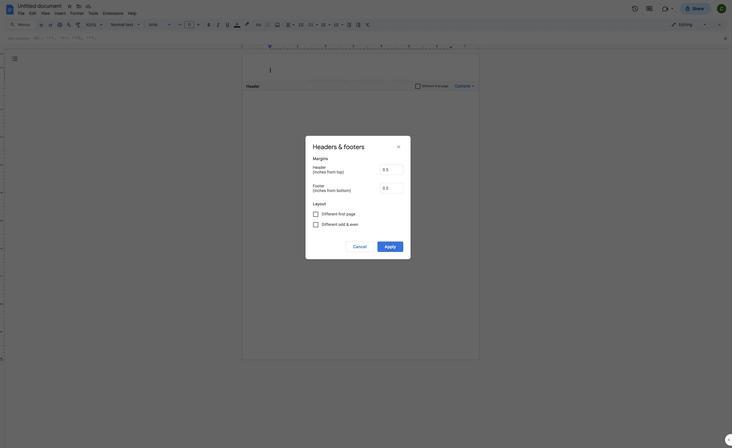 Task type: describe. For each thing, give the bounding box(es) containing it.
Rename text field
[[16, 2, 65, 9]]

left margin image
[[242, 45, 272, 49]]

odd
[[338, 222, 345, 227]]

cancel button
[[346, 242, 374, 252]]

header for header (inches from top)
[[313, 165, 326, 170]]

menu bar banner
[[0, 0, 732, 449]]

top)
[[337, 170, 344, 175]]

menu bar inside 'menu bar' banner
[[16, 8, 139, 17]]

Star checkbox
[[66, 2, 74, 10]]

apply
[[385, 244, 396, 250]]

footer
[[313, 184, 325, 188]]

bottom)
[[337, 188, 351, 193]]

different for layout
[[322, 212, 337, 217]]

header (inches from top)
[[313, 165, 344, 175]]

equations toolbar
[[0, 33, 732, 45]]

page for header
[[441, 84, 448, 88]]

apply button
[[377, 242, 403, 252]]

layout group
[[313, 201, 403, 235]]

headers & footers dialog
[[306, 136, 411, 260]]

header for header
[[246, 84, 260, 89]]

different first page for header
[[422, 84, 448, 88]]

footers
[[344, 143, 365, 151]]

different first page checkbox for header
[[415, 84, 421, 89]]

different first page checkbox for layout
[[313, 212, 318, 217]]

new equation
[[8, 37, 30, 41]]

right margin image
[[450, 45, 479, 49]]



Task type: vqa. For each thing, say whether or not it's contained in the screenshot.
3rd the Company
no



Task type: locate. For each thing, give the bounding box(es) containing it.
from left the top)
[[327, 170, 336, 175]]

1 vertical spatial different
[[322, 212, 337, 217]]

& right 'odd'
[[346, 222, 349, 227]]

Different first page checkbox
[[415, 84, 421, 89], [313, 212, 318, 217]]

(inches for header
[[313, 170, 326, 175]]

first
[[435, 84, 441, 88], [338, 212, 346, 217]]

header inside header (inches from top)
[[313, 165, 326, 170]]

(inches inside footer (inches from bottom)
[[313, 188, 326, 193]]

different first page inside layout group
[[322, 212, 355, 217]]

1 vertical spatial page
[[347, 212, 355, 217]]

headers & footers
[[313, 143, 365, 151]]

footer (inches from bottom)
[[313, 184, 351, 193]]

0 vertical spatial (inches
[[313, 170, 326, 175]]

headers
[[313, 143, 337, 151]]

0 vertical spatial &
[[338, 143, 342, 151]]

1 horizontal spatial &
[[346, 222, 349, 227]]

different odd & even
[[322, 222, 358, 227]]

0 vertical spatial page
[[441, 84, 448, 88]]

(inches up the layout
[[313, 188, 326, 193]]

new
[[8, 37, 15, 41]]

first for layout
[[338, 212, 346, 217]]

header
[[246, 84, 260, 89], [313, 165, 326, 170]]

0 horizontal spatial different first page
[[322, 212, 355, 217]]

(inches inside header (inches from top)
[[313, 170, 326, 175]]

0 horizontal spatial header
[[246, 84, 260, 89]]

1 vertical spatial header
[[313, 165, 326, 170]]

1 vertical spatial &
[[346, 222, 349, 227]]

1 vertical spatial (inches
[[313, 188, 326, 193]]

0 vertical spatial from
[[327, 170, 336, 175]]

1 horizontal spatial different first page
[[422, 84, 448, 88]]

&
[[338, 143, 342, 151], [346, 222, 349, 227]]

new equation button
[[7, 34, 31, 43]]

0 horizontal spatial different first page checkbox
[[313, 212, 318, 217]]

page
[[441, 84, 448, 88], [347, 212, 355, 217]]

2 (inches from the top
[[313, 188, 326, 193]]

2 from from the top
[[327, 188, 336, 193]]

& left the footers
[[338, 143, 342, 151]]

1 horizontal spatial first
[[435, 84, 441, 88]]

0 vertical spatial different first page
[[422, 84, 448, 88]]

different
[[422, 84, 434, 88], [322, 212, 337, 217], [322, 222, 337, 227]]

cancel
[[353, 244, 367, 250]]

1 (inches from the top
[[313, 170, 326, 175]]

(inches down margins
[[313, 170, 326, 175]]

headers & footers application
[[0, 0, 732, 449]]

page for layout
[[347, 212, 355, 217]]

2 vertical spatial different
[[322, 222, 337, 227]]

Different odd & even checkbox
[[313, 222, 318, 228]]

1 horizontal spatial page
[[441, 84, 448, 88]]

first inside layout group
[[338, 212, 346, 217]]

from
[[327, 170, 336, 175], [327, 188, 336, 193]]

1 horizontal spatial different first page checkbox
[[415, 84, 421, 89]]

margins group
[[313, 156, 403, 201]]

different for header
[[422, 84, 434, 88]]

equation
[[16, 37, 30, 41]]

from inside header (inches from top)
[[327, 170, 336, 175]]

1 vertical spatial different first page
[[322, 212, 355, 217]]

layout
[[313, 202, 326, 207]]

0 vertical spatial different
[[422, 84, 434, 88]]

from left bottom) at left
[[327, 188, 336, 193]]

menu bar
[[16, 8, 139, 17]]

margins
[[313, 156, 328, 161]]

1 vertical spatial first
[[338, 212, 346, 217]]

1 vertical spatial different first page checkbox
[[313, 212, 318, 217]]

share. private to only me. image
[[685, 6, 690, 11]]

1 from from the top
[[327, 170, 336, 175]]

(inches
[[313, 170, 326, 175], [313, 188, 326, 193]]

first for header
[[435, 84, 441, 88]]

0 horizontal spatial first
[[338, 212, 346, 217]]

different first page
[[422, 84, 448, 88], [322, 212, 355, 217]]

& inside layout group
[[346, 222, 349, 227]]

from for top)
[[327, 170, 336, 175]]

0 vertical spatial first
[[435, 84, 441, 88]]

different first page checkbox inside layout group
[[313, 212, 318, 217]]

margins heading
[[313, 156, 403, 164]]

even
[[350, 222, 358, 227]]

different first page for layout
[[322, 212, 355, 217]]

None text field
[[380, 165, 403, 175], [380, 183, 403, 194], [380, 165, 403, 175], [380, 183, 403, 194]]

layout heading
[[313, 201, 403, 209]]

0 horizontal spatial page
[[347, 212, 355, 217]]

from for bottom)
[[327, 188, 336, 193]]

page inside layout group
[[347, 212, 355, 217]]

(inches for footer
[[313, 188, 326, 193]]

from inside footer (inches from bottom)
[[327, 188, 336, 193]]

Menus field
[[7, 21, 36, 29]]

0 horizontal spatial &
[[338, 143, 342, 151]]

headers & footers heading
[[313, 143, 371, 151]]

main toolbar
[[36, 0, 372, 274]]

0 vertical spatial different first page checkbox
[[415, 84, 421, 89]]

1 horizontal spatial header
[[313, 165, 326, 170]]

0 vertical spatial header
[[246, 84, 260, 89]]

& inside heading
[[338, 143, 342, 151]]

1 vertical spatial from
[[327, 188, 336, 193]]



